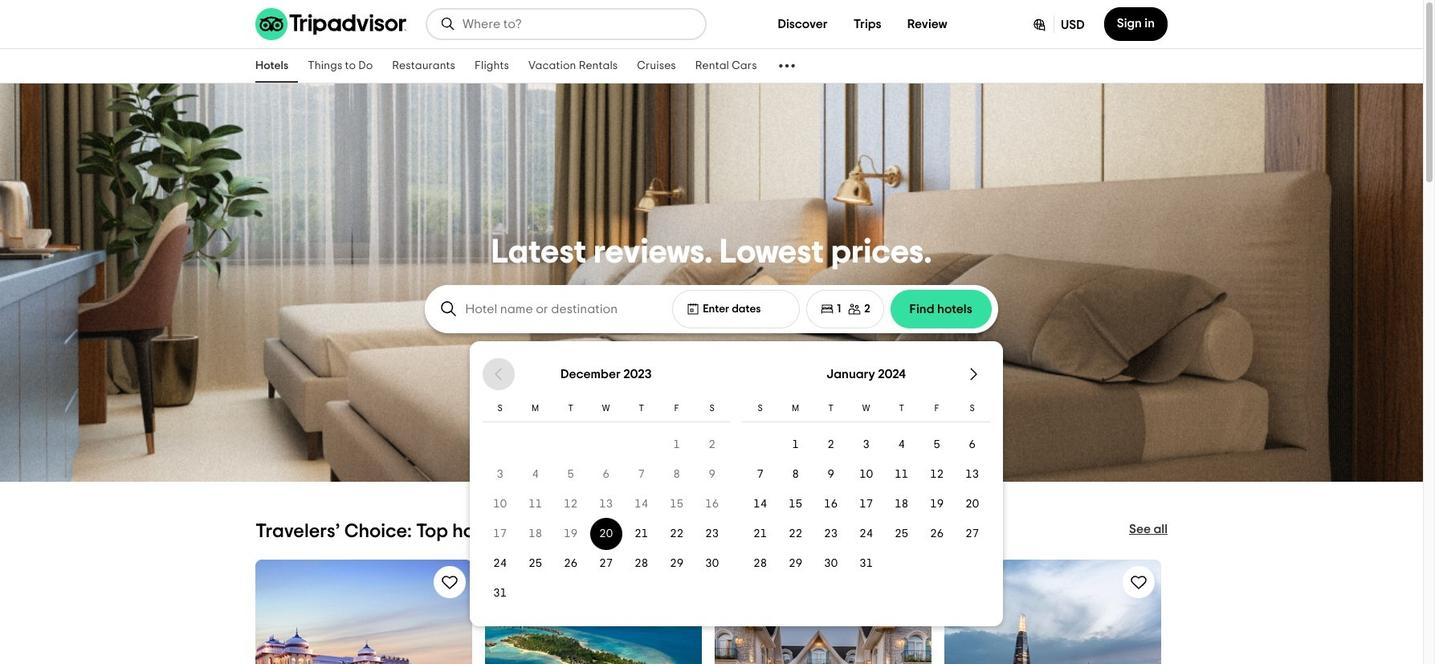 Task type: describe. For each thing, give the bounding box(es) containing it.
save to a trip image
[[1129, 573, 1149, 592]]

search image for search search box
[[440, 300, 459, 319]]

2 grid from the left
[[743, 354, 990, 611]]

row group for 1st grid from left
[[483, 431, 730, 608]]

none search field search
[[427, 10, 705, 39]]

previous month image
[[489, 365, 508, 384]]

row group for first grid from right
[[743, 431, 990, 579]]

next month image
[[964, 365, 984, 384]]

save to a trip image
[[440, 573, 459, 592]]

Search search field
[[465, 302, 652, 316]]



Task type: vqa. For each thing, say whether or not it's contained in the screenshot.
•
no



Task type: locate. For each thing, give the bounding box(es) containing it.
None search field
[[427, 10, 705, 39], [427, 287, 664, 332]]

tripadvisor image
[[255, 8, 406, 40]]

1 horizontal spatial grid
[[743, 354, 990, 611]]

1 row group from the left
[[483, 431, 730, 608]]

1 horizontal spatial row group
[[743, 431, 990, 579]]

2 row group from the left
[[743, 431, 990, 579]]

search image for search search field
[[440, 16, 456, 32]]

Search search field
[[463, 17, 692, 31]]

1 vertical spatial none search field
[[427, 287, 664, 332]]

0 horizontal spatial grid
[[483, 354, 730, 611]]

row
[[483, 395, 730, 423], [743, 395, 990, 423], [483, 431, 730, 460], [743, 431, 990, 460], [483, 461, 730, 489], [743, 461, 990, 489], [483, 490, 730, 519], [743, 490, 990, 519], [483, 520, 730, 549], [743, 520, 990, 549], [483, 550, 730, 579], [743, 550, 990, 579]]

0 vertical spatial none search field
[[427, 10, 705, 39]]

0 vertical spatial search image
[[440, 16, 456, 32]]

0 horizontal spatial row group
[[483, 431, 730, 608]]

1 grid from the left
[[483, 354, 730, 611]]

grid
[[483, 354, 730, 611], [743, 354, 990, 611]]

search image
[[440, 16, 456, 32], [440, 300, 459, 319]]

row group
[[483, 431, 730, 608], [743, 431, 990, 579]]

1 vertical spatial search image
[[440, 300, 459, 319]]



